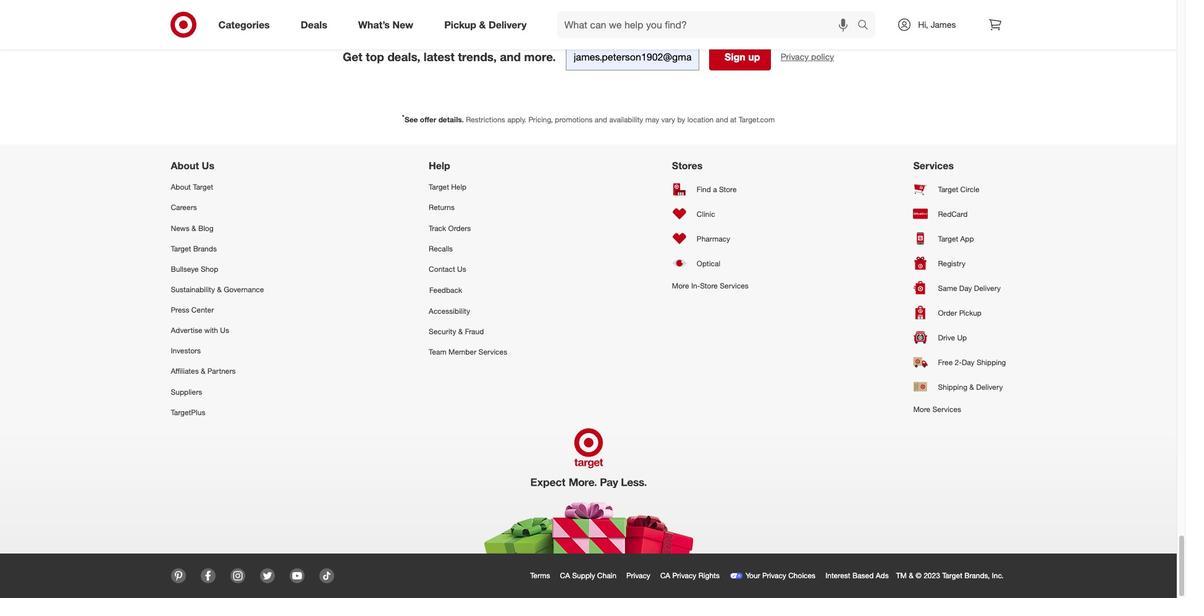 Task type: vqa. For each thing, say whether or not it's contained in the screenshot.
Day
yes



Task type: locate. For each thing, give the bounding box(es) containing it.
security & fraud
[[429, 327, 484, 336]]

bullseye
[[171, 264, 199, 274]]

store for a
[[719, 185, 737, 194]]

pickup right order
[[959, 308, 982, 317]]

0 horizontal spatial pickup
[[444, 18, 476, 31]]

0 vertical spatial help
[[429, 160, 450, 172]]

more in-store services
[[672, 281, 749, 291]]

contact
[[429, 264, 455, 274]]

chain
[[597, 571, 617, 580]]

ca left supply
[[560, 571, 570, 580]]

1 horizontal spatial store
[[719, 185, 737, 194]]

about up careers
[[171, 182, 191, 192]]

target left circle
[[938, 185, 959, 194]]

1 vertical spatial delivery
[[974, 283, 1001, 293]]

1 horizontal spatial ca
[[660, 571, 671, 580]]

& for sustainability
[[217, 285, 222, 294]]

target
[[193, 182, 213, 192], [429, 182, 449, 192], [938, 185, 959, 194], [938, 234, 959, 243], [171, 244, 191, 253], [942, 571, 963, 580]]

ca supply chain link
[[558, 568, 624, 583]]

pickup up "get top deals, latest trends, and more."
[[444, 18, 476, 31]]

0 horizontal spatial us
[[202, 160, 214, 172]]

2 horizontal spatial and
[[716, 115, 728, 124]]

same day delivery
[[938, 283, 1001, 293]]

0 vertical spatial about
[[171, 160, 199, 172]]

services down fraud
[[479, 347, 507, 357]]

more services link
[[914, 399, 1006, 420]]

target inside 'link'
[[938, 185, 959, 194]]

1 about from the top
[[171, 160, 199, 172]]

0 horizontal spatial help
[[429, 160, 450, 172]]

location
[[688, 115, 714, 124]]

pickup inside "order pickup" link
[[959, 308, 982, 317]]

target brands link
[[171, 238, 264, 259]]

interest based ads link
[[823, 568, 896, 583]]

1 horizontal spatial help
[[451, 182, 467, 192]]

drive up link
[[914, 325, 1006, 350]]

0 vertical spatial delivery
[[489, 18, 527, 31]]

store right a
[[719, 185, 737, 194]]

privacy policy
[[781, 51, 834, 62]]

us right contact
[[457, 264, 466, 274]]

shipping up more services link at right bottom
[[938, 382, 968, 392]]

about
[[171, 160, 199, 172], [171, 182, 191, 192]]

& left © at the bottom right of page
[[909, 571, 914, 580]]

0 horizontal spatial more
[[672, 281, 689, 291]]

sustainability
[[171, 285, 215, 294]]

0 vertical spatial day
[[960, 283, 972, 293]]

target down about us
[[193, 182, 213, 192]]

day right same
[[960, 283, 972, 293]]

1 vertical spatial help
[[451, 182, 467, 192]]

2 horizontal spatial us
[[457, 264, 466, 274]]

help up target help
[[429, 160, 450, 172]]

us for contact us
[[457, 264, 466, 274]]

ca privacy rights
[[660, 571, 720, 580]]

1 horizontal spatial pickup
[[959, 308, 982, 317]]

0 horizontal spatial store
[[700, 281, 718, 291]]

1 vertical spatial more
[[914, 405, 931, 414]]

0 vertical spatial more
[[672, 281, 689, 291]]

0 vertical spatial shipping
[[977, 358, 1006, 367]]

2 about from the top
[[171, 182, 191, 192]]

promotions
[[555, 115, 593, 124]]

your privacy choices link
[[727, 568, 823, 583]]

sustainability & governance
[[171, 285, 264, 294]]

& left blog
[[192, 223, 196, 233]]

& for pickup
[[479, 18, 486, 31]]

team member services
[[429, 347, 507, 357]]

0 vertical spatial us
[[202, 160, 214, 172]]

1 horizontal spatial us
[[220, 326, 229, 335]]

sign up button
[[709, 43, 771, 70]]

fraud
[[465, 327, 484, 336]]

store for in-
[[700, 281, 718, 291]]

& up the trends,
[[479, 18, 486, 31]]

interest
[[826, 571, 851, 580]]

ca right "privacy" link at bottom
[[660, 571, 671, 580]]

target app link
[[914, 226, 1006, 251]]

0 horizontal spatial and
[[500, 50, 521, 64]]

feedback button
[[429, 279, 507, 301]]

privacy left policy
[[781, 51, 809, 62]]

optical link
[[672, 251, 749, 276]]

more left "in-"
[[672, 281, 689, 291]]

shipping up shipping & delivery
[[977, 358, 1006, 367]]

interest based ads
[[826, 571, 889, 580]]

may
[[646, 115, 659, 124]]

delivery
[[489, 18, 527, 31], [974, 283, 1001, 293], [976, 382, 1003, 392]]

target app
[[938, 234, 974, 243]]

target down news
[[171, 244, 191, 253]]

target circle
[[938, 185, 980, 194]]

services down shipping & delivery link
[[933, 405, 962, 414]]

& left fraud
[[458, 327, 463, 336]]

help
[[429, 160, 450, 172], [451, 182, 467, 192]]

details.
[[439, 115, 464, 124]]

1 ca from the left
[[560, 571, 570, 580]]

redcard link
[[914, 202, 1006, 226]]

target up returns
[[429, 182, 449, 192]]

team
[[429, 347, 447, 357]]

see
[[405, 115, 418, 124]]

about inside about target link
[[171, 182, 191, 192]]

& down bullseye shop link
[[217, 285, 222, 294]]

clinic
[[697, 209, 715, 219]]

vary
[[662, 115, 675, 124]]

2 vertical spatial delivery
[[976, 382, 1003, 392]]

pickup
[[444, 18, 476, 31], [959, 308, 982, 317]]

us right with
[[220, 326, 229, 335]]

recalls link
[[429, 238, 507, 259]]

news & blog
[[171, 223, 214, 233]]

0 horizontal spatial shipping
[[938, 382, 968, 392]]

target: expect more. pay less. image
[[415, 423, 762, 554]]

investors
[[171, 346, 201, 356]]

1 horizontal spatial and
[[595, 115, 607, 124]]

search
[[852, 20, 882, 32]]

2 vertical spatial us
[[220, 326, 229, 335]]

target left app
[[938, 234, 959, 243]]

privacy left rights
[[673, 571, 697, 580]]

& inside "link"
[[479, 18, 486, 31]]

order pickup
[[938, 308, 982, 317]]

careers
[[171, 203, 197, 212]]

redcard
[[938, 209, 968, 219]]

1 vertical spatial about
[[171, 182, 191, 192]]

1 vertical spatial us
[[457, 264, 466, 274]]

track
[[429, 223, 446, 233]]

more down shipping & delivery link
[[914, 405, 931, 414]]

delivery up the trends,
[[489, 18, 527, 31]]

blog
[[198, 223, 214, 233]]

1 vertical spatial pickup
[[959, 308, 982, 317]]

services up target circle
[[914, 160, 954, 172]]

drive
[[938, 333, 955, 342]]

bullseye shop link
[[171, 259, 264, 279]]

target help
[[429, 182, 467, 192]]

day right free
[[962, 358, 975, 367]]

us up about target link
[[202, 160, 214, 172]]

privacy right your
[[762, 571, 787, 580]]

governance
[[224, 285, 264, 294]]

0 vertical spatial store
[[719, 185, 737, 194]]

help up returns link
[[451, 182, 467, 192]]

privacy
[[781, 51, 809, 62], [627, 571, 651, 580], [673, 571, 697, 580], [762, 571, 787, 580]]

0 vertical spatial pickup
[[444, 18, 476, 31]]

and left more.
[[500, 50, 521, 64]]

delivery up the order pickup
[[974, 283, 1001, 293]]

store inside "link"
[[719, 185, 737, 194]]

None text field
[[566, 43, 699, 70]]

delivery inside "link"
[[489, 18, 527, 31]]

delivery down free 2-day shipping
[[976, 382, 1003, 392]]

shop
[[201, 264, 218, 274]]

policy
[[811, 51, 834, 62]]

1 vertical spatial store
[[700, 281, 718, 291]]

suppliers
[[171, 387, 202, 396]]

and left "availability"
[[595, 115, 607, 124]]

& right affiliates
[[201, 367, 205, 376]]

orders
[[448, 223, 471, 233]]

ca
[[560, 571, 570, 580], [660, 571, 671, 580]]

shipping & delivery
[[938, 382, 1003, 392]]

2 ca from the left
[[660, 571, 671, 580]]

about us
[[171, 160, 214, 172]]

advertise
[[171, 326, 202, 335]]

& for affiliates
[[201, 367, 205, 376]]

about up about target
[[171, 160, 199, 172]]

0 horizontal spatial ca
[[560, 571, 570, 580]]

center
[[191, 305, 214, 315]]

new
[[393, 18, 413, 31]]

store down optical link
[[700, 281, 718, 291]]

1 horizontal spatial more
[[914, 405, 931, 414]]

& down free 2-day shipping
[[970, 382, 974, 392]]

and left at
[[716, 115, 728, 124]]

press
[[171, 305, 189, 315]]

get top deals, latest trends, and more.
[[343, 50, 556, 64]]

1 vertical spatial shipping
[[938, 382, 968, 392]]

with
[[204, 326, 218, 335]]



Task type: describe. For each thing, give the bounding box(es) containing it.
targetplus
[[171, 408, 205, 417]]

2-
[[955, 358, 962, 367]]

free 2-day shipping link
[[914, 350, 1006, 375]]

What can we help you find? suggestions appear below search field
[[557, 11, 861, 38]]

ca for ca privacy rights
[[660, 571, 671, 580]]

circle
[[961, 185, 980, 194]]

shipping & delivery link
[[914, 375, 1006, 399]]

security
[[429, 327, 456, 336]]

sign up
[[725, 51, 760, 63]]

drive up
[[938, 333, 967, 342]]

app
[[961, 234, 974, 243]]

target right 2023
[[942, 571, 963, 580]]

more in-store services link
[[672, 276, 749, 296]]

services down optical link
[[720, 281, 749, 291]]

registry
[[938, 259, 966, 268]]

hi,
[[918, 19, 928, 30]]

contact us
[[429, 264, 466, 274]]

& for shipping
[[970, 382, 974, 392]]

optical
[[697, 259, 721, 268]]

target for target circle
[[938, 185, 959, 194]]

targetplus link
[[171, 402, 264, 423]]

news & blog link
[[171, 218, 264, 238]]

registry link
[[914, 251, 1006, 276]]

target for target help
[[429, 182, 449, 192]]

press center
[[171, 305, 214, 315]]

advertise with us link
[[171, 320, 264, 341]]

©
[[916, 571, 922, 580]]

same day delivery link
[[914, 276, 1006, 300]]

privacy inside "link"
[[781, 51, 809, 62]]

feedback
[[430, 285, 462, 295]]

returns
[[429, 203, 455, 212]]

find a store link
[[672, 177, 749, 202]]

more for more in-store services
[[672, 281, 689, 291]]

1 vertical spatial day
[[962, 358, 975, 367]]

deals,
[[388, 50, 421, 64]]

about target
[[171, 182, 213, 192]]

careers link
[[171, 197, 264, 218]]

pharmacy link
[[672, 226, 749, 251]]

top
[[366, 50, 384, 64]]

& for news
[[192, 223, 196, 233]]

target.com
[[739, 115, 775, 124]]

press center link
[[171, 300, 264, 320]]

pickup inside pickup & delivery "link"
[[444, 18, 476, 31]]

sustainability & governance link
[[171, 279, 264, 300]]

stores
[[672, 160, 703, 172]]

suppliers link
[[171, 382, 264, 402]]

trends,
[[458, 50, 497, 64]]

team member services link
[[429, 342, 507, 362]]

delivery for pickup & delivery
[[489, 18, 527, 31]]

track orders link
[[429, 218, 507, 238]]

2023
[[924, 571, 940, 580]]

delivery for shipping & delivery
[[976, 382, 1003, 392]]

contact us link
[[429, 259, 507, 279]]

advertise with us
[[171, 326, 229, 335]]

what's new link
[[348, 11, 429, 38]]

member
[[449, 347, 477, 357]]

more for more services
[[914, 405, 931, 414]]

latest
[[424, 50, 455, 64]]

deals link
[[290, 11, 343, 38]]

target for target brands
[[171, 244, 191, 253]]

categories
[[218, 18, 270, 31]]

privacy right chain
[[627, 571, 651, 580]]

about target link
[[171, 177, 264, 197]]

about for about target
[[171, 182, 191, 192]]

search button
[[852, 11, 882, 41]]

find a store
[[697, 185, 737, 194]]

pricing,
[[529, 115, 553, 124]]

target help link
[[429, 177, 507, 197]]

sign
[[725, 51, 746, 63]]

james
[[931, 19, 956, 30]]

ca for ca supply chain
[[560, 571, 570, 580]]

based
[[853, 571, 874, 580]]

in-
[[691, 281, 700, 291]]

pharmacy
[[697, 234, 730, 243]]

get
[[343, 50, 363, 64]]

& for tm
[[909, 571, 914, 580]]

supply
[[572, 571, 595, 580]]

availability
[[609, 115, 643, 124]]

what's
[[358, 18, 390, 31]]

investors link
[[171, 341, 264, 361]]

rights
[[699, 571, 720, 580]]

security & fraud link
[[429, 321, 507, 342]]

affiliates
[[171, 367, 199, 376]]

delivery for same day delivery
[[974, 283, 1001, 293]]

inc.
[[992, 571, 1004, 580]]

tm & © 2023 target brands, inc.
[[896, 571, 1004, 580]]

a
[[713, 185, 717, 194]]

target for target app
[[938, 234, 959, 243]]

ca supply chain
[[560, 571, 617, 580]]

& for security
[[458, 327, 463, 336]]

brands
[[193, 244, 217, 253]]

us for about us
[[202, 160, 214, 172]]

terms link
[[528, 568, 558, 583]]

brands,
[[965, 571, 990, 580]]

target circle link
[[914, 177, 1006, 202]]

apply.
[[507, 115, 527, 124]]

1 horizontal spatial shipping
[[977, 358, 1006, 367]]

track orders
[[429, 223, 471, 233]]

about for about us
[[171, 160, 199, 172]]

order
[[938, 308, 957, 317]]

affiliates & partners
[[171, 367, 236, 376]]

privacy link
[[624, 568, 658, 583]]

free 2-day shipping
[[938, 358, 1006, 367]]



